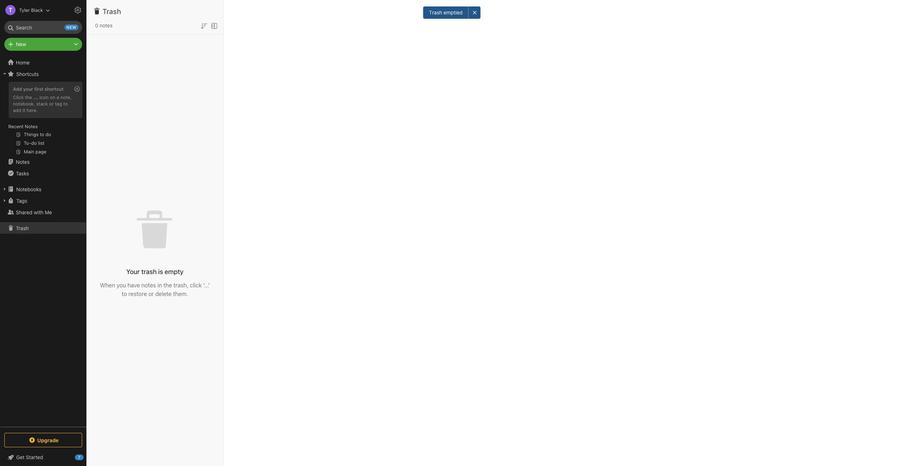 Task type: describe. For each thing, give the bounding box(es) containing it.
black
[[31, 7, 43, 13]]

note,
[[60, 94, 72, 100]]

note window - empty element
[[224, 0, 923, 466]]

to inside when you have notes in the trash, click '...' to restore or delete them.
[[122, 291, 127, 297]]

shortcuts button
[[0, 68, 86, 80]]

emptied
[[444, 9, 463, 16]]

shared with me
[[16, 209, 52, 215]]

add your first shortcut
[[13, 86, 63, 92]]

stack
[[36, 101, 48, 107]]

0 horizontal spatial notes
[[100, 22, 113, 28]]

empty
[[165, 268, 184, 276]]

0
[[95, 22, 98, 28]]

in
[[158, 282, 162, 289]]

upgrade
[[37, 437, 59, 444]]

group containing add your first shortcut
[[0, 80, 86, 159]]

...
[[33, 94, 38, 100]]

settings image
[[74, 6, 82, 14]]

new
[[67, 25, 76, 30]]

first
[[34, 86, 43, 92]]

shared
[[16, 209, 32, 215]]

2 horizontal spatial trash
[[429, 9, 442, 16]]

shared with me link
[[0, 207, 86, 218]]

7
[[78, 455, 80, 460]]

expand tags image
[[2, 198, 8, 204]]

with
[[34, 209, 43, 215]]

1 vertical spatial notes
[[16, 159, 30, 165]]

notebooks
[[16, 186, 41, 192]]

on
[[50, 94, 55, 100]]

shortcuts
[[16, 71, 39, 77]]

recent
[[8, 124, 24, 129]]

upgrade button
[[4, 433, 82, 448]]

the inside when you have notes in the trash, click '...' to restore or delete them.
[[164, 282, 172, 289]]

new
[[16, 41, 26, 47]]

add
[[13, 107, 21, 113]]

note list element
[[87, 0, 224, 466]]

click the ...
[[13, 94, 38, 100]]

tree containing home
[[0, 57, 87, 427]]

click
[[190, 282, 202, 289]]

tag
[[55, 101, 62, 107]]

recent notes
[[8, 124, 38, 129]]

home link
[[0, 57, 87, 68]]

have
[[128, 282, 140, 289]]

when you have notes in the trash, click '...' to restore or delete them.
[[100, 282, 210, 297]]

expand notebooks image
[[2, 186, 8, 192]]

restore
[[129, 291, 147, 297]]

trash
[[141, 268, 157, 276]]

new button
[[4, 38, 82, 51]]

trash emptied
[[429, 9, 463, 16]]

or inside icon on a note, notebook, stack or tag to add it here.
[[49, 101, 54, 107]]

your
[[23, 86, 33, 92]]

tags button
[[0, 195, 86, 207]]

me
[[45, 209, 52, 215]]

your trash is empty
[[126, 268, 184, 276]]

icon on a note, notebook, stack or tag to add it here.
[[13, 94, 72, 113]]

0 vertical spatial the
[[25, 94, 32, 100]]

Account field
[[0, 3, 50, 17]]



Task type: locate. For each thing, give the bounding box(es) containing it.
1 horizontal spatial notes
[[141, 282, 156, 289]]

1 vertical spatial the
[[164, 282, 172, 289]]

1 vertical spatial to
[[122, 291, 127, 297]]

0 horizontal spatial the
[[25, 94, 32, 100]]

'...'
[[203, 282, 210, 289]]

to down "you"
[[122, 291, 127, 297]]

notes right 0
[[100, 22, 113, 28]]

tree
[[0, 57, 87, 427]]

notebook,
[[13, 101, 35, 107]]

add
[[13, 86, 22, 92]]

the right in
[[164, 282, 172, 289]]

tyler
[[19, 7, 30, 13]]

trash inside note list element
[[103, 7, 121, 16]]

the left ...
[[25, 94, 32, 100]]

0 horizontal spatial to
[[63, 101, 68, 107]]

notes
[[100, 22, 113, 28], [141, 282, 156, 289]]

0 vertical spatial to
[[63, 101, 68, 107]]

click to collapse image
[[84, 453, 89, 462]]

tasks button
[[0, 168, 86, 179]]

or
[[49, 101, 54, 107], [149, 291, 154, 297]]

1 vertical spatial notes
[[141, 282, 156, 289]]

notes inside when you have notes in the trash, click '...' to restore or delete them.
[[141, 282, 156, 289]]

trash left emptied
[[429, 9, 442, 16]]

1 horizontal spatial or
[[149, 291, 154, 297]]

to down note,
[[63, 101, 68, 107]]

notebooks link
[[0, 183, 86, 195]]

started
[[26, 455, 43, 461]]

1 horizontal spatial to
[[122, 291, 127, 297]]

1 horizontal spatial the
[[164, 282, 172, 289]]

shortcut
[[45, 86, 63, 92]]

delete
[[155, 291, 172, 297]]

click
[[13, 94, 24, 100]]

or inside when you have notes in the trash, click '...' to restore or delete them.
[[149, 291, 154, 297]]

is
[[158, 268, 163, 276]]

notes up tasks
[[16, 159, 30, 165]]

trash link
[[0, 222, 86, 234]]

group
[[0, 80, 86, 159]]

here.
[[27, 107, 38, 113]]

new search field
[[9, 21, 79, 34]]

the
[[25, 94, 32, 100], [164, 282, 172, 289]]

notes link
[[0, 156, 86, 168]]

or down on
[[49, 101, 54, 107]]

0 vertical spatial notes
[[100, 22, 113, 28]]

icon
[[39, 94, 49, 100]]

0 notes
[[95, 22, 113, 28]]

trash,
[[174, 282, 189, 289]]

tags
[[16, 198, 27, 204]]

Help and Learning task checklist field
[[0, 452, 87, 464]]

notes inside group
[[25, 124, 38, 129]]

notes left in
[[141, 282, 156, 289]]

Sort options field
[[200, 21, 208, 30]]

a
[[57, 94, 59, 100]]

trash
[[103, 7, 121, 16], [429, 9, 442, 16], [16, 225, 29, 231]]

trash down shared
[[16, 225, 29, 231]]

them.
[[173, 291, 188, 297]]

0 vertical spatial or
[[49, 101, 54, 107]]

1 horizontal spatial trash
[[103, 7, 121, 16]]

get
[[16, 455, 25, 461]]

home
[[16, 59, 30, 65]]

notes right recent
[[25, 124, 38, 129]]

when
[[100, 282, 115, 289]]

View options field
[[208, 21, 219, 30]]

your
[[126, 268, 140, 276]]

or left delete
[[149, 291, 154, 297]]

trash up 0 notes
[[103, 7, 121, 16]]

it
[[23, 107, 25, 113]]

0 horizontal spatial or
[[49, 101, 54, 107]]

0 horizontal spatial trash
[[16, 225, 29, 231]]

Search text field
[[9, 21, 77, 34]]

tasks
[[16, 170, 29, 176]]

1 vertical spatial or
[[149, 291, 154, 297]]

0 vertical spatial notes
[[25, 124, 38, 129]]

notes
[[25, 124, 38, 129], [16, 159, 30, 165]]

tyler black
[[19, 7, 43, 13]]

to
[[63, 101, 68, 107], [122, 291, 127, 297]]

to inside icon on a note, notebook, stack or tag to add it here.
[[63, 101, 68, 107]]

get started
[[16, 455, 43, 461]]

you
[[117, 282, 126, 289]]



Task type: vqa. For each thing, say whether or not it's contained in the screenshot.
on
yes



